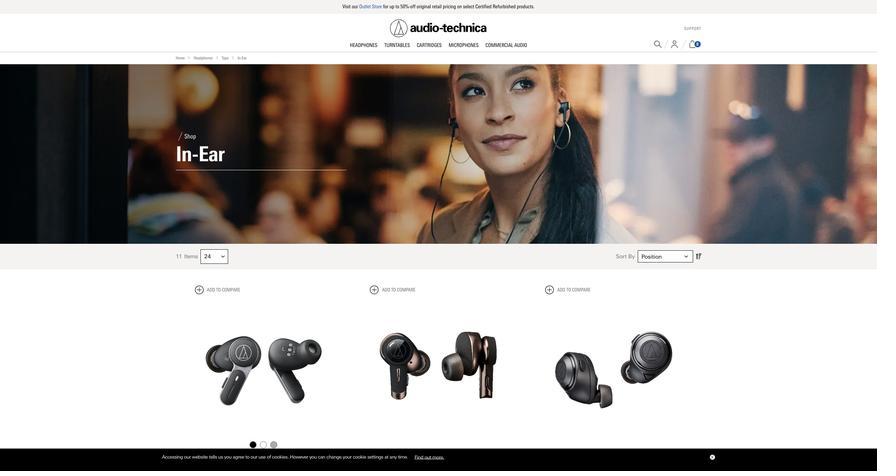 Task type: locate. For each thing, give the bounding box(es) containing it.
breadcrumbs image right home
[[187, 56, 191, 59]]

3 add to compare from the left
[[557, 287, 591, 293]]

headphones inside "link"
[[350, 42, 377, 48]]

1 vertical spatial headphones link
[[194, 55, 213, 61]]

to for add to compare button corresponding to ath twx9 image
[[391, 287, 396, 293]]

headphones left turntables
[[350, 42, 377, 48]]

0 horizontal spatial divider line image
[[664, 40, 668, 49]]

1 breadcrumbs image from the left
[[187, 56, 191, 59]]

add to compare for the ath cks50tw image
[[557, 287, 591, 293]]

select
[[463, 3, 474, 10]]

in-ear
[[238, 55, 247, 60], [176, 142, 225, 167]]

1 compare from the left
[[222, 287, 240, 293]]

off
[[410, 3, 416, 10]]

breadcrumbs image for type
[[216, 56, 219, 59]]

2 horizontal spatial breadcrumbs image
[[231, 56, 235, 59]]

for
[[383, 3, 388, 10]]

home
[[176, 55, 185, 60]]

compare
[[222, 287, 240, 293], [397, 287, 416, 293], [572, 287, 591, 293]]

1 vertical spatial in-
[[176, 142, 198, 167]]

find out more.
[[415, 455, 444, 460]]

0 horizontal spatial headphones
[[194, 55, 213, 60]]

1 add to compare from the left
[[207, 287, 240, 293]]

0 horizontal spatial you
[[224, 455, 232, 460]]

carrat down image
[[221, 255, 225, 259], [684, 255, 688, 259]]

add to compare button for ath twx9 image
[[370, 286, 416, 295]]

out
[[425, 455, 431, 460]]

1 horizontal spatial add to compare
[[382, 287, 416, 293]]

type link
[[222, 55, 229, 61]]

divider line image right the magnifying glass image
[[664, 40, 668, 49]]

0 vertical spatial in-
[[238, 55, 242, 60]]

support link
[[684, 26, 701, 31]]

0 vertical spatial headphones
[[350, 42, 377, 48]]

0 horizontal spatial add to compare button
[[195, 286, 240, 295]]

of
[[267, 455, 271, 460]]

1 horizontal spatial you
[[309, 455, 317, 460]]

1 add to compare button from the left
[[195, 286, 240, 295]]

2 horizontal spatial add to compare button
[[545, 286, 591, 295]]

add
[[207, 287, 215, 293], [382, 287, 390, 293], [557, 287, 565, 293]]

0 link
[[689, 40, 701, 48]]

headphones link
[[346, 42, 381, 49], [194, 55, 213, 61]]

visit
[[343, 3, 351, 10]]

option group
[[194, 440, 333, 451]]

our
[[352, 3, 358, 10], [184, 455, 191, 460], [251, 455, 257, 460]]

you
[[224, 455, 232, 460], [309, 455, 317, 460]]

50%-
[[401, 3, 410, 10]]

1 vertical spatial headphones
[[194, 55, 213, 60]]

agree
[[233, 455, 244, 460]]

headphones link left type link
[[194, 55, 213, 61]]

cookie
[[353, 455, 366, 460]]

2 horizontal spatial add
[[557, 287, 565, 293]]

3 add to compare button from the left
[[545, 286, 591, 295]]

in-ear down the shop
[[176, 142, 225, 167]]

you left can
[[309, 455, 317, 460]]

divider line image
[[664, 40, 668, 49], [682, 40, 686, 49]]

carrat down image right items
[[221, 255, 225, 259]]

more.
[[432, 455, 444, 460]]

commercial audio link
[[482, 42, 531, 49]]

ear
[[242, 55, 247, 60], [198, 142, 225, 167]]

0 horizontal spatial in-ear
[[176, 142, 225, 167]]

audio
[[514, 42, 527, 48]]

find out more. link
[[409, 452, 449, 463]]

2 horizontal spatial add to compare
[[557, 287, 591, 293]]

accessing
[[162, 455, 183, 460]]

3 add from the left
[[557, 287, 565, 293]]

2 add to compare button from the left
[[370, 286, 416, 295]]

cartridges
[[417, 42, 442, 48]]

cookies.
[[272, 455, 289, 460]]

our left use
[[251, 455, 257, 460]]

settings
[[367, 455, 383, 460]]

at
[[385, 455, 388, 460]]

visit our outlet store for up to 50%-off original retail pricing on select certified refurbished products.
[[343, 3, 535, 10]]

0 vertical spatial ear
[[242, 55, 247, 60]]

outlet
[[359, 3, 371, 10]]

you right us
[[224, 455, 232, 460]]

1 horizontal spatial breadcrumbs image
[[216, 56, 219, 59]]

3 breadcrumbs image from the left
[[231, 56, 235, 59]]

1 horizontal spatial headphones
[[350, 42, 377, 48]]

original
[[417, 3, 431, 10]]

2 horizontal spatial compare
[[572, 287, 591, 293]]

0 horizontal spatial carrat down image
[[221, 255, 225, 259]]

1 horizontal spatial compare
[[397, 287, 416, 293]]

2 breadcrumbs image from the left
[[216, 56, 219, 59]]

1 horizontal spatial in-
[[238, 55, 242, 60]]

basket image
[[689, 40, 697, 48]]

in- right type on the left
[[238, 55, 242, 60]]

0 horizontal spatial add
[[207, 287, 215, 293]]

headphones
[[350, 42, 377, 48], [194, 55, 213, 60]]

however
[[290, 455, 308, 460]]

breadcrumbs image right type on the left
[[231, 56, 235, 59]]

sort by
[[616, 254, 635, 260]]

headphones link left turntables
[[346, 42, 381, 49]]

0 horizontal spatial ear
[[198, 142, 225, 167]]

us
[[218, 455, 223, 460]]

add to compare
[[207, 287, 240, 293], [382, 287, 416, 293], [557, 287, 591, 293]]

find
[[415, 455, 423, 460]]

turntables link
[[381, 42, 413, 49]]

breadcrumbs image left type on the left
[[216, 56, 219, 59]]

ath twx7 image
[[195, 300, 332, 437]]

our right visit
[[352, 3, 358, 10]]

outlet store link
[[359, 3, 382, 10]]

cross image
[[711, 456, 714, 459]]

1 horizontal spatial add
[[382, 287, 390, 293]]

0 horizontal spatial breadcrumbs image
[[187, 56, 191, 59]]

refurbished
[[493, 3, 516, 10]]

pricing
[[443, 3, 456, 10]]

0 horizontal spatial add to compare
[[207, 287, 240, 293]]

microphones link
[[445, 42, 482, 49]]

carrat down image left set descending direction image
[[684, 255, 688, 259]]

2 horizontal spatial our
[[352, 3, 358, 10]]

1 horizontal spatial add to compare button
[[370, 286, 416, 295]]

3 compare from the left
[[572, 287, 591, 293]]

2 add from the left
[[382, 287, 390, 293]]

0 vertical spatial in-ear
[[238, 55, 247, 60]]

breadcrumbs image
[[187, 56, 191, 59], [216, 56, 219, 59], [231, 56, 235, 59]]

2 add to compare from the left
[[382, 287, 416, 293]]

divider line image left basket image
[[682, 40, 686, 49]]

shop
[[184, 133, 196, 140]]

1 horizontal spatial divider line image
[[682, 40, 686, 49]]

0 vertical spatial headphones link
[[346, 42, 381, 49]]

store logo image
[[390, 19, 487, 37]]

to
[[396, 3, 399, 10], [216, 287, 221, 293], [391, 287, 396, 293], [567, 287, 571, 293], [245, 455, 249, 460]]

2 compare from the left
[[397, 287, 416, 293]]

1 vertical spatial in-ear
[[176, 142, 225, 167]]

headphones left type on the left
[[194, 55, 213, 60]]

our left website
[[184, 455, 191, 460]]

add to compare button
[[195, 286, 240, 295], [370, 286, 416, 295], [545, 286, 591, 295]]

in- down the shop
[[176, 142, 198, 167]]

0 horizontal spatial our
[[184, 455, 191, 460]]

in-ear right type on the left
[[238, 55, 247, 60]]

by
[[628, 254, 635, 260]]

0 horizontal spatial compare
[[222, 287, 240, 293]]

1 vertical spatial ear
[[198, 142, 225, 167]]

1 horizontal spatial carrat down image
[[684, 255, 688, 259]]

in-
[[238, 55, 242, 60], [176, 142, 198, 167]]

microphones
[[449, 42, 479, 48]]

change
[[327, 455, 342, 460]]

our for accessing
[[184, 455, 191, 460]]



Task type: vqa. For each thing, say whether or not it's contained in the screenshot.
The In Ear image
yes



Task type: describe. For each thing, give the bounding box(es) containing it.
on
[[457, 3, 462, 10]]

store
[[372, 3, 382, 10]]

our for visit
[[352, 3, 358, 10]]

compare for ath twx9 image
[[397, 287, 416, 293]]

compare for the ath cks50tw image
[[572, 287, 591, 293]]

add to compare for ath twx9 image
[[382, 287, 416, 293]]

items
[[184, 253, 198, 260]]

11 items
[[176, 253, 198, 260]]

time.
[[398, 455, 408, 460]]

to for add to compare button associated with the ath cks50tw image
[[567, 287, 571, 293]]

add to compare button for the ath cks50tw image
[[545, 286, 591, 295]]

breadcrumbs image for headphones
[[187, 56, 191, 59]]

in ear image
[[0, 64, 877, 244]]

1 horizontal spatial our
[[251, 455, 257, 460]]

add for the ath cks50tw image
[[557, 287, 565, 293]]

can
[[318, 455, 325, 460]]

1 divider line image from the left
[[664, 40, 668, 49]]

certified
[[475, 3, 492, 10]]

headphones for right headphones "link"
[[350, 42, 377, 48]]

support
[[684, 26, 701, 31]]

website
[[192, 455, 208, 460]]

up
[[390, 3, 394, 10]]

any
[[390, 455, 397, 460]]

ath cks50tw image
[[545, 300, 682, 437]]

1 add from the left
[[207, 287, 215, 293]]

retail
[[432, 3, 442, 10]]

commercial
[[486, 42, 513, 48]]

2 carrat down image from the left
[[684, 255, 688, 259]]

0 horizontal spatial in-
[[176, 142, 198, 167]]

set descending direction image
[[696, 252, 701, 261]]

cartridges link
[[413, 42, 445, 49]]

1 carrat down image from the left
[[221, 255, 225, 259]]

1 horizontal spatial ear
[[242, 55, 247, 60]]

divider line image
[[176, 132, 184, 141]]

to for first add to compare button from left
[[216, 287, 221, 293]]

products.
[[517, 3, 535, 10]]

11
[[176, 253, 182, 260]]

2 divider line image from the left
[[682, 40, 686, 49]]

ath twx9 image
[[370, 300, 507, 437]]

0 horizontal spatial headphones link
[[194, 55, 213, 61]]

your
[[343, 455, 352, 460]]

accessing our website tells us you agree to our use of cookies. however you can change your cookie settings at any time.
[[162, 455, 409, 460]]

tells
[[209, 455, 217, 460]]

turntables
[[384, 42, 410, 48]]

headphones for leftmost headphones "link"
[[194, 55, 213, 60]]

use
[[259, 455, 266, 460]]

type
[[222, 55, 229, 60]]

2 you from the left
[[309, 455, 317, 460]]

1 you from the left
[[224, 455, 232, 460]]

add for ath twx9 image
[[382, 287, 390, 293]]

1 horizontal spatial in-ear
[[238, 55, 247, 60]]

1 horizontal spatial headphones link
[[346, 42, 381, 49]]

0
[[697, 42, 699, 47]]

commercial audio
[[486, 42, 527, 48]]

home link
[[176, 55, 185, 61]]

magnifying glass image
[[654, 40, 662, 48]]

sort
[[616, 254, 627, 260]]



